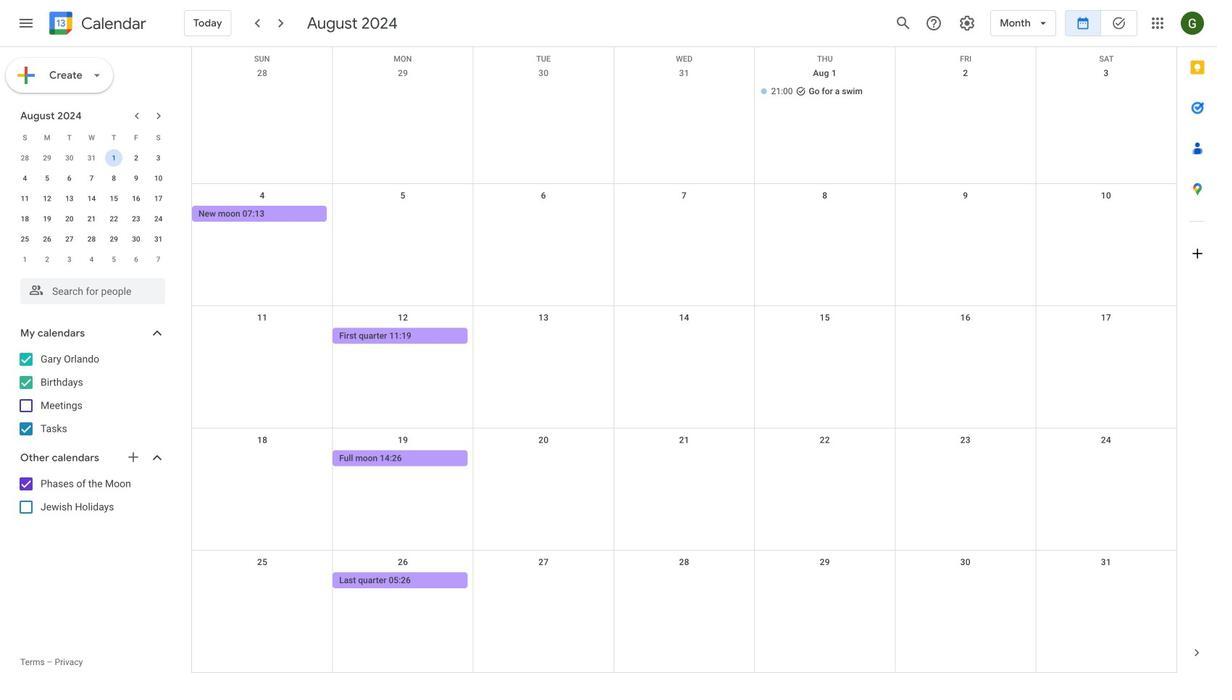 Task type: describe. For each thing, give the bounding box(es) containing it.
5 element
[[38, 170, 56, 187]]

july 30 element
[[61, 149, 78, 167]]

1 element
[[105, 149, 123, 167]]

my calendars list
[[3, 348, 180, 441]]

15 element
[[105, 190, 123, 207]]

23 element
[[128, 210, 145, 228]]

july 29 element
[[38, 149, 56, 167]]

21 element
[[83, 210, 100, 228]]

22 element
[[105, 210, 123, 228]]

september 4 element
[[83, 251, 100, 268]]

27 element
[[61, 231, 78, 248]]

25 element
[[16, 231, 34, 248]]

add other calendars image
[[126, 450, 141, 465]]

Search for people text field
[[29, 278, 157, 304]]

september 1 element
[[16, 251, 34, 268]]

cell inside "august 2024" grid
[[103, 148, 125, 168]]

6 element
[[61, 170, 78, 187]]

24 element
[[150, 210, 167, 228]]

16 element
[[128, 190, 145, 207]]

12 element
[[38, 190, 56, 207]]

28 element
[[83, 231, 100, 248]]

29 element
[[105, 231, 123, 248]]

august 2024 grid
[[14, 128, 170, 270]]

18 element
[[16, 210, 34, 228]]

20 element
[[61, 210, 78, 228]]

september 7 element
[[150, 251, 167, 268]]



Task type: locate. For each thing, give the bounding box(es) containing it.
settings menu image
[[959, 14, 977, 32]]

july 28 element
[[16, 149, 34, 167]]

17 element
[[150, 190, 167, 207]]

heading
[[78, 15, 146, 32]]

14 element
[[83, 190, 100, 207]]

31 element
[[150, 231, 167, 248]]

heading inside calendar element
[[78, 15, 146, 32]]

grid
[[191, 47, 1177, 674]]

26 element
[[38, 231, 56, 248]]

september 6 element
[[128, 251, 145, 268]]

other calendars list
[[3, 473, 180, 519]]

row group
[[14, 148, 170, 270]]

september 3 element
[[61, 251, 78, 268]]

july 31 element
[[83, 149, 100, 167]]

september 5 element
[[105, 251, 123, 268]]

19 element
[[38, 210, 56, 228]]

main drawer image
[[17, 14, 35, 32]]

tab list
[[1178, 47, 1218, 633]]

row
[[192, 47, 1177, 63], [192, 62, 1177, 184], [14, 128, 170, 148], [14, 148, 170, 168], [14, 168, 170, 188], [192, 184, 1177, 306], [14, 188, 170, 209], [14, 209, 170, 229], [14, 229, 170, 249], [14, 249, 170, 270], [192, 306, 1177, 429], [192, 429, 1177, 551], [192, 551, 1177, 674]]

10 element
[[150, 170, 167, 187]]

9 element
[[128, 170, 145, 187]]

8 element
[[105, 170, 123, 187]]

4 element
[[16, 170, 34, 187]]

30 element
[[128, 231, 145, 248]]

calendar element
[[46, 9, 146, 41]]

3 element
[[150, 149, 167, 167]]

None search field
[[0, 273, 180, 304]]

13 element
[[61, 190, 78, 207]]

september 2 element
[[38, 251, 56, 268]]

11 element
[[16, 190, 34, 207]]

2 element
[[128, 149, 145, 167]]

cell
[[192, 83, 333, 101], [333, 83, 474, 101], [474, 83, 614, 101], [614, 83, 755, 101], [896, 83, 1037, 101], [1037, 83, 1177, 101], [103, 148, 125, 168], [333, 206, 474, 223], [474, 206, 614, 223], [755, 206, 896, 223], [896, 206, 1037, 223], [1037, 206, 1177, 223], [192, 328, 333, 346], [474, 328, 614, 346], [755, 328, 896, 346], [896, 328, 1037, 346], [1037, 328, 1177, 346], [192, 451, 333, 468], [474, 451, 614, 468], [755, 451, 896, 468], [896, 451, 1037, 468], [1037, 451, 1177, 468], [192, 573, 333, 590], [474, 573, 614, 590], [755, 573, 896, 590], [896, 573, 1037, 590], [1037, 573, 1177, 590]]

7 element
[[83, 170, 100, 187]]



Task type: vqa. For each thing, say whether or not it's contained in the screenshot.
top availability
no



